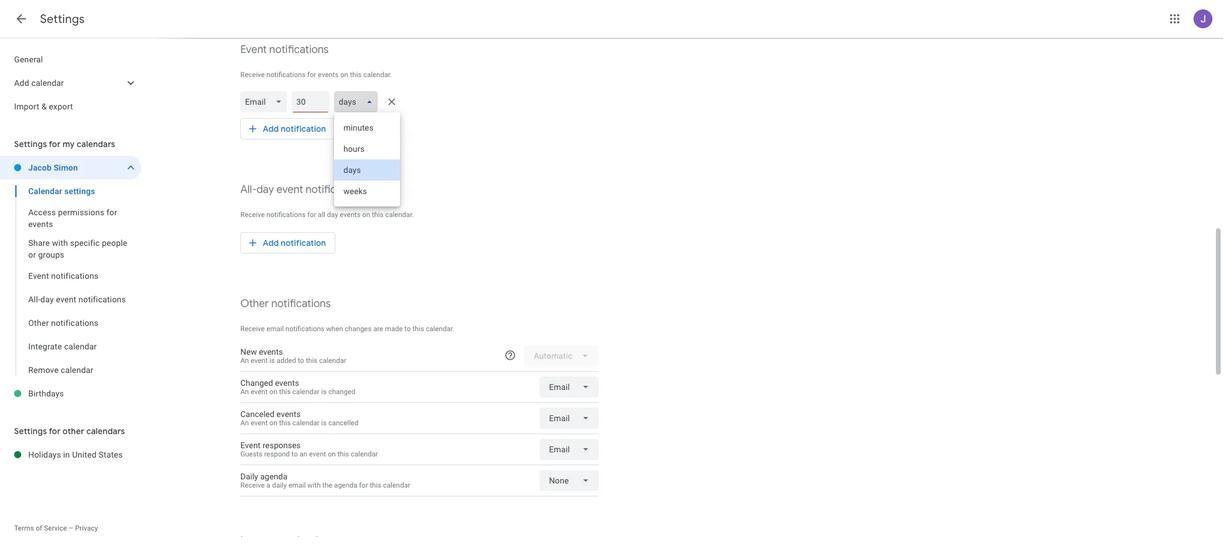 Task type: describe. For each thing, give the bounding box(es) containing it.
add for 2nd add notification button from the bottom of the page
[[263, 124, 279, 134]]

this inside canceled events an event on this calendar is cancelled
[[279, 420, 291, 428]]

for inside daily agenda receive a daily email with the agenda for this calendar
[[359, 482, 368, 490]]

responses
[[263, 441, 301, 451]]

receive notifications for all day events on this calendar.
[[240, 211, 414, 219]]

receive notifications for events on this calendar.
[[240, 71, 392, 79]]

for inside the access permissions for events
[[107, 208, 117, 217]]

0 vertical spatial to
[[405, 325, 411, 333]]

settings heading
[[40, 12, 85, 27]]

a
[[267, 482, 270, 490]]

an for changed events
[[240, 388, 249, 397]]

events inside new events an event is added to this calendar
[[259, 348, 283, 357]]

to inside event responses guests respond to an event on this calendar
[[292, 451, 298, 459]]

event notifications inside settings for my calendars tree
[[28, 272, 99, 281]]

jacob simon tree item
[[0, 156, 141, 180]]

all- inside settings for my calendars tree
[[28, 295, 40, 305]]

terms of service – privacy
[[14, 525, 98, 533]]

1 horizontal spatial all-day event notifications
[[240, 183, 365, 197]]

event inside changed events an event on this calendar is changed
[[251, 388, 268, 397]]

is for changed events
[[321, 388, 327, 397]]

holidays in united states
[[28, 451, 123, 460]]

settings
[[64, 187, 95, 196]]

canceled
[[240, 410, 275, 420]]

settings for settings
[[40, 12, 85, 27]]

specific
[[70, 239, 100, 248]]

0 vertical spatial add
[[14, 78, 29, 88]]

1 horizontal spatial agenda
[[334, 482, 357, 490]]

calendars for settings for my calendars
[[77, 139, 115, 150]]

add calendar
[[14, 78, 64, 88]]

when
[[326, 325, 343, 333]]

an for new events
[[240, 357, 249, 365]]

notification for second add notification button from the top of the page
[[281, 238, 326, 249]]

receive for other
[[240, 325, 265, 333]]

remove calendar
[[28, 366, 93, 375]]

0 vertical spatial day
[[257, 183, 274, 197]]

this inside changed events an event on this calendar is changed
[[279, 388, 291, 397]]

on for receive
[[340, 71, 348, 79]]

email inside daily agenda receive a daily email with the agenda for this calendar
[[288, 482, 306, 490]]

&
[[41, 102, 47, 111]]

with inside share with specific people or groups
[[52, 239, 68, 248]]

is for canceled events
[[321, 420, 327, 428]]

0 horizontal spatial agenda
[[260, 473, 287, 482]]

privacy
[[75, 525, 98, 533]]

for left my
[[49, 139, 61, 150]]

daily
[[272, 482, 287, 490]]

receive inside daily agenda receive a daily email with the agenda for this calendar
[[240, 482, 265, 490]]

add notification for 2nd add notification button from the bottom of the page
[[263, 124, 326, 134]]

service
[[44, 525, 67, 533]]

on inside event responses guests respond to an event on this calendar
[[328, 451, 336, 459]]

2 horizontal spatial day
[[327, 211, 338, 219]]

added
[[277, 357, 296, 365]]

changed
[[240, 379, 273, 388]]

holidays in united states link
[[28, 444, 141, 467]]

permissions
[[58, 208, 104, 217]]

birthdays link
[[28, 382, 141, 406]]

made
[[385, 325, 403, 333]]

share with specific people or groups
[[28, 239, 127, 260]]

event inside settings for my calendars tree
[[28, 272, 49, 281]]

all-day event notifications inside group
[[28, 295, 126, 305]]

0 vertical spatial email
[[267, 325, 284, 333]]

an
[[300, 451, 307, 459]]

events right all
[[340, 211, 361, 219]]

an for canceled events
[[240, 420, 249, 428]]

of
[[36, 525, 42, 533]]

changed events an event on this calendar is changed
[[240, 379, 356, 397]]

calendars for settings for other calendars
[[86, 427, 125, 437]]

terms
[[14, 525, 34, 533]]

simon
[[54, 163, 78, 173]]

for left other
[[49, 427, 61, 437]]

3 option from the top
[[334, 160, 400, 181]]

privacy link
[[75, 525, 98, 533]]

on for changed
[[269, 388, 277, 397]]

jacob simon
[[28, 163, 78, 173]]

go back image
[[14, 12, 28, 26]]

tree containing general
[[0, 48, 141, 118]]

terms of service link
[[14, 525, 67, 533]]

event inside settings for my calendars tree
[[56, 295, 76, 305]]

for up hours in advance for notification number field on the left top
[[307, 71, 316, 79]]

calendar inside event responses guests respond to an event on this calendar
[[351, 451, 378, 459]]

calendar settings
[[28, 187, 95, 196]]

other
[[63, 427, 84, 437]]

on for canceled
[[269, 420, 277, 428]]

jacob
[[28, 163, 52, 173]]

event up receive notifications for all day events on this calendar.
[[276, 183, 303, 197]]



Task type: locate. For each thing, give the bounding box(es) containing it.
or
[[28, 250, 36, 260]]

1 vertical spatial calendars
[[86, 427, 125, 437]]

0 horizontal spatial other
[[28, 319, 49, 328]]

export
[[49, 102, 73, 111]]

event inside event responses guests respond to an event on this calendar
[[309, 451, 326, 459]]

1 vertical spatial add notification
[[263, 238, 326, 249]]

1 option from the top
[[334, 117, 400, 138]]

this
[[350, 71, 362, 79], [372, 211, 384, 219], [413, 325, 424, 333], [306, 357, 317, 365], [279, 388, 291, 397], [279, 420, 291, 428], [338, 451, 349, 459], [370, 482, 381, 490]]

1 vertical spatial day
[[327, 211, 338, 219]]

other notifications inside settings for my calendars tree
[[28, 319, 98, 328]]

2 add notification from the top
[[263, 238, 326, 249]]

groups
[[38, 250, 64, 260]]

an up guests
[[240, 420, 249, 428]]

general
[[14, 55, 43, 64]]

states
[[99, 451, 123, 460]]

0 vertical spatial notification
[[281, 124, 326, 134]]

3 an from the top
[[240, 420, 249, 428]]

is left changed
[[321, 388, 327, 397]]

2 vertical spatial an
[[240, 420, 249, 428]]

calendar
[[31, 78, 64, 88], [64, 342, 97, 352], [319, 357, 346, 365], [61, 366, 93, 375], [292, 388, 320, 397], [292, 420, 320, 428], [351, 451, 378, 459], [383, 482, 410, 490]]

1 vertical spatial event notifications
[[28, 272, 99, 281]]

add notification down all
[[263, 238, 326, 249]]

0 vertical spatial all-day event notifications
[[240, 183, 365, 197]]

events down added
[[275, 379, 299, 388]]

to
[[405, 325, 411, 333], [298, 357, 304, 365], [292, 451, 298, 459]]

email up new events an event is added to this calendar
[[267, 325, 284, 333]]

in
[[63, 451, 70, 460]]

4 receive from the top
[[240, 482, 265, 490]]

1 add notification from the top
[[263, 124, 326, 134]]

group
[[0, 180, 141, 382]]

1 vertical spatial settings
[[14, 139, 47, 150]]

is
[[269, 357, 275, 365], [321, 388, 327, 397], [321, 420, 327, 428]]

event inside canceled events an event on this calendar is cancelled
[[251, 420, 268, 428]]

canceled events an event on this calendar is cancelled
[[240, 410, 359, 428]]

2 vertical spatial is
[[321, 420, 327, 428]]

1 receive from the top
[[240, 71, 265, 79]]

notification down all
[[281, 238, 326, 249]]

event
[[240, 43, 267, 57], [28, 272, 49, 281], [240, 441, 261, 451]]

my
[[63, 139, 75, 150]]

other inside settings for my calendars tree
[[28, 319, 49, 328]]

birthdays
[[28, 389, 64, 399]]

tree
[[0, 48, 141, 118]]

to left an
[[292, 451, 298, 459]]

all-day event notifications up all
[[240, 183, 365, 197]]

email right daily
[[288, 482, 306, 490]]

2 notification from the top
[[281, 238, 326, 249]]

this inside event responses guests respond to an event on this calendar
[[338, 451, 349, 459]]

add notification button
[[240, 115, 335, 143], [240, 229, 335, 257]]

event inside event responses guests respond to an event on this calendar
[[240, 441, 261, 451]]

2 add notification button from the top
[[240, 229, 335, 257]]

0 horizontal spatial event notifications
[[28, 272, 99, 281]]

events inside the access permissions for events
[[28, 220, 53, 229]]

an up the canceled
[[240, 388, 249, 397]]

calendar.
[[363, 71, 392, 79], [385, 211, 414, 219], [426, 325, 454, 333]]

an
[[240, 357, 249, 365], [240, 388, 249, 397], [240, 420, 249, 428]]

other up integrate
[[28, 319, 49, 328]]

import & export
[[14, 102, 73, 111]]

1 horizontal spatial all-
[[240, 183, 257, 197]]

–
[[69, 525, 73, 533]]

event up changed
[[251, 357, 268, 365]]

0 vertical spatial settings
[[40, 12, 85, 27]]

add
[[14, 78, 29, 88], [263, 124, 279, 134], [263, 238, 279, 249]]

is inside changed events an event on this calendar is changed
[[321, 388, 327, 397]]

are
[[373, 325, 383, 333]]

calendar inside new events an event is added to this calendar
[[319, 357, 346, 365]]

calendars up states
[[86, 427, 125, 437]]

1 vertical spatial calendar.
[[385, 211, 414, 219]]

on inside changed events an event on this calendar is changed
[[269, 388, 277, 397]]

unit of time selection list box
[[334, 113, 400, 207]]

an inside changed events an event on this calendar is changed
[[240, 388, 249, 397]]

1 vertical spatial all-day event notifications
[[28, 295, 126, 305]]

0 vertical spatial all-
[[240, 183, 257, 197]]

access
[[28, 208, 56, 217]]

settings right go back image
[[40, 12, 85, 27]]

is left 'cancelled'
[[321, 420, 327, 428]]

event responses guests respond to an event on this calendar
[[240, 441, 378, 459]]

1 vertical spatial add notification button
[[240, 229, 335, 257]]

guests
[[240, 451, 262, 459]]

2 vertical spatial add
[[263, 238, 279, 249]]

notification for 2nd add notification button from the bottom of the page
[[281, 124, 326, 134]]

0 vertical spatial other notifications
[[240, 298, 331, 311]]

settings
[[40, 12, 85, 27], [14, 139, 47, 150], [14, 427, 47, 437]]

event up responses
[[251, 420, 268, 428]]

2 receive from the top
[[240, 211, 265, 219]]

united
[[72, 451, 96, 460]]

calendar
[[28, 187, 62, 196]]

agenda
[[260, 473, 287, 482], [334, 482, 357, 490]]

4 option from the top
[[334, 181, 400, 202]]

with left the
[[307, 482, 321, 490]]

2 option from the top
[[334, 138, 400, 160]]

day inside settings for my calendars tree
[[40, 295, 54, 305]]

2 an from the top
[[240, 388, 249, 397]]

calendar inside canceled events an event on this calendar is cancelled
[[292, 420, 320, 428]]

to right made
[[405, 325, 411, 333]]

settings for other calendars
[[14, 427, 125, 437]]

1 vertical spatial email
[[288, 482, 306, 490]]

2 vertical spatial day
[[40, 295, 54, 305]]

events right new
[[259, 348, 283, 357]]

add notification button down hours in advance for notification number field on the left top
[[240, 115, 335, 143]]

1 vertical spatial notification
[[281, 238, 326, 249]]

people
[[102, 239, 127, 248]]

settings for settings for my calendars
[[14, 139, 47, 150]]

0 horizontal spatial with
[[52, 239, 68, 248]]

add notification down hours in advance for notification number field on the left top
[[263, 124, 326, 134]]

agenda down respond
[[260, 473, 287, 482]]

1 vertical spatial other notifications
[[28, 319, 98, 328]]

event inside new events an event is added to this calendar
[[251, 357, 268, 365]]

1 horizontal spatial email
[[288, 482, 306, 490]]

0 vertical spatial add notification button
[[240, 115, 335, 143]]

new events an event is added to this calendar
[[240, 348, 346, 365]]

option
[[334, 117, 400, 138], [334, 138, 400, 160], [334, 160, 400, 181], [334, 181, 400, 202]]

1 vertical spatial other
[[28, 319, 49, 328]]

settings up jacob at the left of the page
[[14, 139, 47, 150]]

1 vertical spatial to
[[298, 357, 304, 365]]

events up hours in advance for notification number field on the left top
[[318, 71, 339, 79]]

holidays
[[28, 451, 61, 460]]

this inside new events an event is added to this calendar
[[306, 357, 317, 365]]

settings for my calendars tree
[[0, 156, 141, 406]]

new
[[240, 348, 257, 357]]

other notifications up new events an event is added to this calendar
[[240, 298, 331, 311]]

changes
[[345, 325, 372, 333]]

1 vertical spatial with
[[307, 482, 321, 490]]

0 vertical spatial event
[[240, 43, 267, 57]]

with inside daily agenda receive a daily email with the agenda for this calendar
[[307, 482, 321, 490]]

2 vertical spatial calendar.
[[426, 325, 454, 333]]

an up changed
[[240, 357, 249, 365]]

other up new
[[240, 298, 269, 311]]

event up the canceled
[[251, 388, 268, 397]]

0 vertical spatial other
[[240, 298, 269, 311]]

events inside changed events an event on this calendar is changed
[[275, 379, 299, 388]]

events
[[318, 71, 339, 79], [340, 211, 361, 219], [28, 220, 53, 229], [259, 348, 283, 357], [275, 379, 299, 388], [277, 410, 301, 420]]

receive email notifications when changes are made to this calendar.
[[240, 325, 454, 333]]

other
[[240, 298, 269, 311], [28, 319, 49, 328]]

all-day event notifications
[[240, 183, 365, 197], [28, 295, 126, 305]]

0 horizontal spatial all-day event notifications
[[28, 295, 126, 305]]

calendar inside changed events an event on this calendar is changed
[[292, 388, 320, 397]]

add notification
[[263, 124, 326, 134], [263, 238, 326, 249]]

all-
[[240, 183, 257, 197], [28, 295, 40, 305]]

0 vertical spatial event notifications
[[240, 43, 329, 57]]

calendars
[[77, 139, 115, 150], [86, 427, 125, 437]]

2 vertical spatial settings
[[14, 427, 47, 437]]

birthdays tree item
[[0, 382, 141, 406]]

to inside new events an event is added to this calendar
[[298, 357, 304, 365]]

respond
[[264, 451, 290, 459]]

1 an from the top
[[240, 357, 249, 365]]

event down the groups
[[56, 295, 76, 305]]

integrate
[[28, 342, 62, 352]]

1 vertical spatial all-
[[28, 295, 40, 305]]

0 vertical spatial calendar.
[[363, 71, 392, 79]]

events down changed events an event on this calendar is changed
[[277, 410, 301, 420]]

notification down hours in advance for notification number field on the left top
[[281, 124, 326, 134]]

with up the groups
[[52, 239, 68, 248]]

1 horizontal spatial other
[[240, 298, 269, 311]]

cancelled
[[328, 420, 359, 428]]

settings for settings for other calendars
[[14, 427, 47, 437]]

receive for all-
[[240, 211, 265, 219]]

calendar inside daily agenda receive a daily email with the agenda for this calendar
[[383, 482, 410, 490]]

1 horizontal spatial with
[[307, 482, 321, 490]]

to right added
[[298, 357, 304, 365]]

event notifications up receive notifications for events on this calendar.
[[240, 43, 329, 57]]

the
[[322, 482, 332, 490]]

all
[[318, 211, 325, 219]]

0 vertical spatial is
[[269, 357, 275, 365]]

event notifications
[[240, 43, 329, 57], [28, 272, 99, 281]]

0 horizontal spatial email
[[267, 325, 284, 333]]

on
[[340, 71, 348, 79], [362, 211, 370, 219], [269, 388, 277, 397], [269, 420, 277, 428], [328, 451, 336, 459]]

daily agenda receive a daily email with the agenda for this calendar
[[240, 473, 410, 490]]

day
[[257, 183, 274, 197], [327, 211, 338, 219], [40, 295, 54, 305]]

other notifications up integrate calendar
[[28, 319, 98, 328]]

notifications
[[269, 43, 329, 57], [267, 71, 306, 79], [306, 183, 365, 197], [267, 211, 306, 219], [51, 272, 99, 281], [79, 295, 126, 305], [271, 298, 331, 311], [51, 319, 98, 328], [286, 325, 325, 333]]

daily
[[240, 473, 258, 482]]

event
[[276, 183, 303, 197], [56, 295, 76, 305], [251, 357, 268, 365], [251, 388, 268, 397], [251, 420, 268, 428], [309, 451, 326, 459]]

receive
[[240, 71, 265, 79], [240, 211, 265, 219], [240, 325, 265, 333], [240, 482, 265, 490]]

1 horizontal spatial other notifications
[[240, 298, 331, 311]]

add notification button down all
[[240, 229, 335, 257]]

0 horizontal spatial day
[[40, 295, 54, 305]]

0 vertical spatial calendars
[[77, 139, 115, 150]]

events down access
[[28, 220, 53, 229]]

1 horizontal spatial day
[[257, 183, 274, 197]]

this inside daily agenda receive a daily email with the agenda for this calendar
[[370, 482, 381, 490]]

is inside new events an event is added to this calendar
[[269, 357, 275, 365]]

notification
[[281, 124, 326, 134], [281, 238, 326, 249]]

for right the
[[359, 482, 368, 490]]

2 vertical spatial event
[[240, 441, 261, 451]]

integrate calendar
[[28, 342, 97, 352]]

0 horizontal spatial all-
[[28, 295, 40, 305]]

None field
[[240, 91, 292, 113], [334, 91, 382, 113], [540, 377, 599, 398], [540, 408, 599, 430], [540, 440, 599, 461], [540, 471, 599, 492], [240, 91, 292, 113], [334, 91, 382, 113], [540, 377, 599, 398], [540, 408, 599, 430], [540, 440, 599, 461], [540, 471, 599, 492]]

is left added
[[269, 357, 275, 365]]

1 vertical spatial event
[[28, 272, 49, 281]]

settings up holidays at the bottom of page
[[14, 427, 47, 437]]

remove
[[28, 366, 59, 375]]

share
[[28, 239, 50, 248]]

0 vertical spatial an
[[240, 357, 249, 365]]

receive for event
[[240, 71, 265, 79]]

1 add notification button from the top
[[240, 115, 335, 143]]

for right permissions
[[107, 208, 117, 217]]

on inside canceled events an event on this calendar is cancelled
[[269, 420, 277, 428]]

an inside new events an event is added to this calendar
[[240, 357, 249, 365]]

with
[[52, 239, 68, 248], [307, 482, 321, 490]]

0 horizontal spatial other notifications
[[28, 319, 98, 328]]

is inside canceled events an event on this calendar is cancelled
[[321, 420, 327, 428]]

group containing calendar settings
[[0, 180, 141, 382]]

2 vertical spatial to
[[292, 451, 298, 459]]

changed
[[328, 388, 356, 397]]

all-day event notifications up integrate calendar
[[28, 295, 126, 305]]

other notifications
[[240, 298, 331, 311], [28, 319, 98, 328]]

import
[[14, 102, 39, 111]]

events inside canceled events an event on this calendar is cancelled
[[277, 410, 301, 420]]

add for second add notification button from the top of the page
[[263, 238, 279, 249]]

holidays in united states tree item
[[0, 444, 141, 467]]

an inside canceled events an event on this calendar is cancelled
[[240, 420, 249, 428]]

1 notification from the top
[[281, 124, 326, 134]]

event right an
[[309, 451, 326, 459]]

access permissions for events
[[28, 208, 117, 229]]

30 hours before, as email element
[[240, 89, 599, 207]]

agenda right the
[[334, 482, 357, 490]]

1 vertical spatial is
[[321, 388, 327, 397]]

for
[[307, 71, 316, 79], [49, 139, 61, 150], [107, 208, 117, 217], [307, 211, 316, 219], [49, 427, 61, 437], [359, 482, 368, 490]]

1 vertical spatial add
[[263, 124, 279, 134]]

event notifications down the groups
[[28, 272, 99, 281]]

1 horizontal spatial event notifications
[[240, 43, 329, 57]]

Hours in advance for notification number field
[[297, 91, 325, 113]]

0 vertical spatial with
[[52, 239, 68, 248]]

calendars right my
[[77, 139, 115, 150]]

email
[[267, 325, 284, 333], [288, 482, 306, 490]]

settings for my calendars
[[14, 139, 115, 150]]

0 vertical spatial add notification
[[263, 124, 326, 134]]

1 vertical spatial an
[[240, 388, 249, 397]]

3 receive from the top
[[240, 325, 265, 333]]

for left all
[[307, 211, 316, 219]]

add notification for second add notification button from the top of the page
[[263, 238, 326, 249]]



Task type: vqa. For each thing, say whether or not it's contained in the screenshot.
29 element
no



